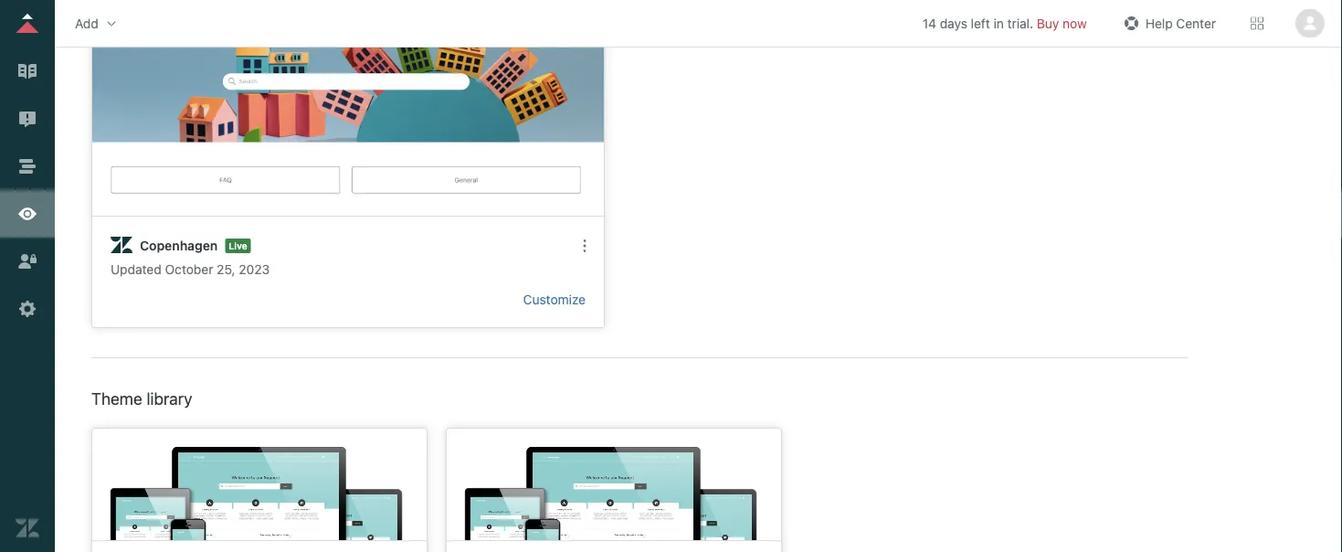 Task type: describe. For each thing, give the bounding box(es) containing it.
manage articles image
[[16, 59, 39, 83]]

now
[[1063, 16, 1087, 31]]

library
[[147, 388, 192, 408]]

settings image
[[16, 297, 39, 321]]

updated
[[111, 262, 162, 277]]

theme
[[91, 388, 142, 408]]

25,
[[217, 262, 235, 277]]

october
[[165, 262, 213, 277]]

theme library
[[91, 388, 192, 408]]

Add button
[[69, 10, 124, 37]]

arrange content image
[[16, 154, 39, 178]]

zendesk image
[[16, 516, 39, 540]]

live
[[229, 240, 247, 251]]

add
[[75, 16, 98, 31]]

customize design image
[[16, 202, 39, 226]]

user permissions image
[[16, 250, 39, 273]]



Task type: vqa. For each thing, say whether or not it's contained in the screenshot.
Theme library
yes



Task type: locate. For each thing, give the bounding box(es) containing it.
copenhagen
[[140, 238, 218, 253]]

left
[[971, 16, 991, 31]]

customize link
[[523, 292, 586, 307]]

help center button
[[1115, 10, 1222, 37]]

2023
[[239, 262, 270, 277]]

help
[[1146, 16, 1173, 31]]

trial.
[[1008, 16, 1034, 31]]

open theme context menu image
[[578, 239, 592, 253]]

None button
[[1293, 9, 1328, 38]]

theme type image
[[111, 235, 133, 257]]

14 days left in trial. buy now
[[923, 16, 1087, 31]]

Open theme context menu button
[[570, 231, 600, 260]]

moderate content image
[[16, 107, 39, 131]]

in
[[994, 16, 1004, 31]]

help center
[[1146, 16, 1216, 31]]

zendesk products image
[[1251, 17, 1264, 30]]

buy
[[1037, 16, 1060, 31]]

14
[[923, 16, 937, 31]]

center
[[1177, 16, 1216, 31]]

customize
[[523, 292, 586, 307]]

days
[[940, 16, 968, 31]]

updated october 25, 2023
[[111, 262, 270, 277]]



